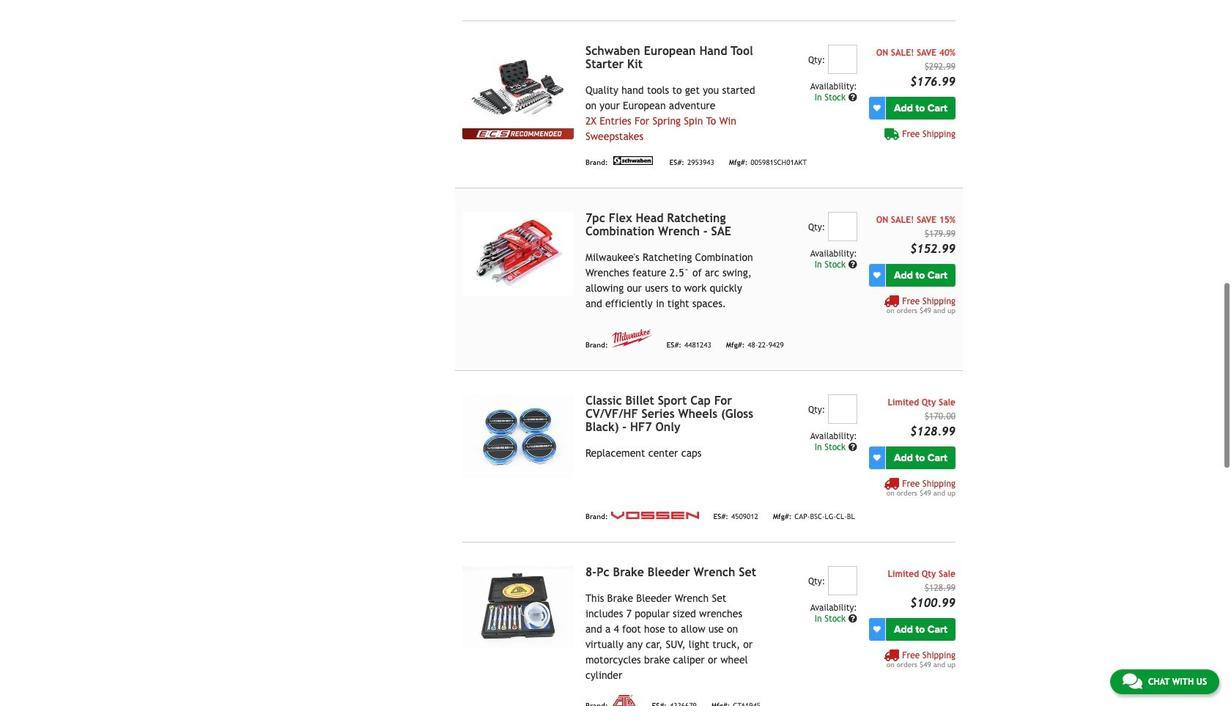 Task type: locate. For each thing, give the bounding box(es) containing it.
1 question circle image from the top
[[849, 443, 858, 452]]

None number field
[[828, 45, 858, 74], [828, 212, 858, 241], [828, 394, 858, 424], [828, 566, 858, 595], [828, 45, 858, 74], [828, 212, 858, 241], [828, 394, 858, 424], [828, 566, 858, 595]]

2 question circle image from the top
[[849, 614, 858, 623]]

question circle image for milwaukee - corporate logo
[[849, 260, 858, 269]]

0 vertical spatial add to wish list image
[[874, 272, 881, 279]]

0 vertical spatial question circle image
[[849, 93, 858, 102]]

add to wish list image for question circle image for vossen - corporate logo
[[874, 454, 881, 462]]

question circle image
[[849, 93, 858, 102], [849, 260, 858, 269]]

0 vertical spatial question circle image
[[849, 443, 858, 452]]

1 question circle image from the top
[[849, 93, 858, 102]]

0 vertical spatial add to wish list image
[[874, 104, 881, 112]]

question circle image for vossen - corporate logo
[[849, 443, 858, 452]]

add to wish list image
[[874, 104, 881, 112], [874, 626, 881, 633]]

1 add to wish list image from the top
[[874, 104, 881, 112]]

1 add to wish list image from the top
[[874, 272, 881, 279]]

1 vertical spatial add to wish list image
[[874, 454, 881, 462]]

schwaben - corporate logo image
[[611, 156, 655, 165]]

add to wish list image
[[874, 272, 881, 279], [874, 454, 881, 462]]

1 vertical spatial question circle image
[[849, 260, 858, 269]]

2 add to wish list image from the top
[[874, 626, 881, 633]]

2 add to wish list image from the top
[[874, 454, 881, 462]]

2 question circle image from the top
[[849, 260, 858, 269]]

es#4336679 - cta1945 - 8-pc brake bleeder wrench set - this brake bleeder wrench set includes 7 popular sized wrenches and a 4 foot hose to allow use on virtually any car, suv, light truck, or motorcycles brake caliper or wheel cylinder - cta tools - audi bmw volkswagen mercedes benz mini porsche image
[[463, 566, 574, 650]]

1 vertical spatial question circle image
[[849, 614, 858, 623]]

es#4481243 - 48-22-9429 - 7pc flex head ratcheting combination wrench - sae - milwaukee's ratcheting combination wrenches feature 2.5 of arc swing, allowing our users to work quickly and efficiently in tight spaces. - milwaukee - audi bmw volkswagen mercedes benz mini porsche image
[[463, 212, 574, 295]]

add to wish list image for "cta tools - corporate logo"
[[874, 626, 881, 633]]

add to wish list image for question circle icon associated with milwaukee - corporate logo
[[874, 272, 881, 279]]

1 vertical spatial add to wish list image
[[874, 626, 881, 633]]

question circle image
[[849, 443, 858, 452], [849, 614, 858, 623]]



Task type: describe. For each thing, give the bounding box(es) containing it.
es#4509012 - cap-bsc-lg-cl-bl - classic billet sport cap for cv/vf/hf series wheels (gloss black) - hf7 only - replacement center caps - vossen - audi bmw volkswagen mercedes benz mini image
[[463, 394, 574, 478]]

question circle image for schwaben - corporate logo
[[849, 93, 858, 102]]

es#2953943 - 005981sch01akt - schwaben european hand tool starter kit - quality hand tools to get you started on your european adventure - schwaben - audi bmw volkswagen mercedes benz mini porsche image
[[463, 45, 574, 128]]

question circle image for "cta tools - corporate logo"
[[849, 614, 858, 623]]

cta tools - corporate logo image
[[611, 695, 638, 706]]

add to wish list image for schwaben - corporate logo
[[874, 104, 881, 112]]

comments image
[[1123, 672, 1143, 690]]

milwaukee - corporate logo image
[[611, 329, 652, 347]]

ecs tuning recommends this product. image
[[463, 128, 574, 139]]

vossen - corporate logo image
[[611, 512, 699, 519]]



Task type: vqa. For each thing, say whether or not it's contained in the screenshot.
Add to Wish List image associated with Milwaukee - Corporate Logo
yes



